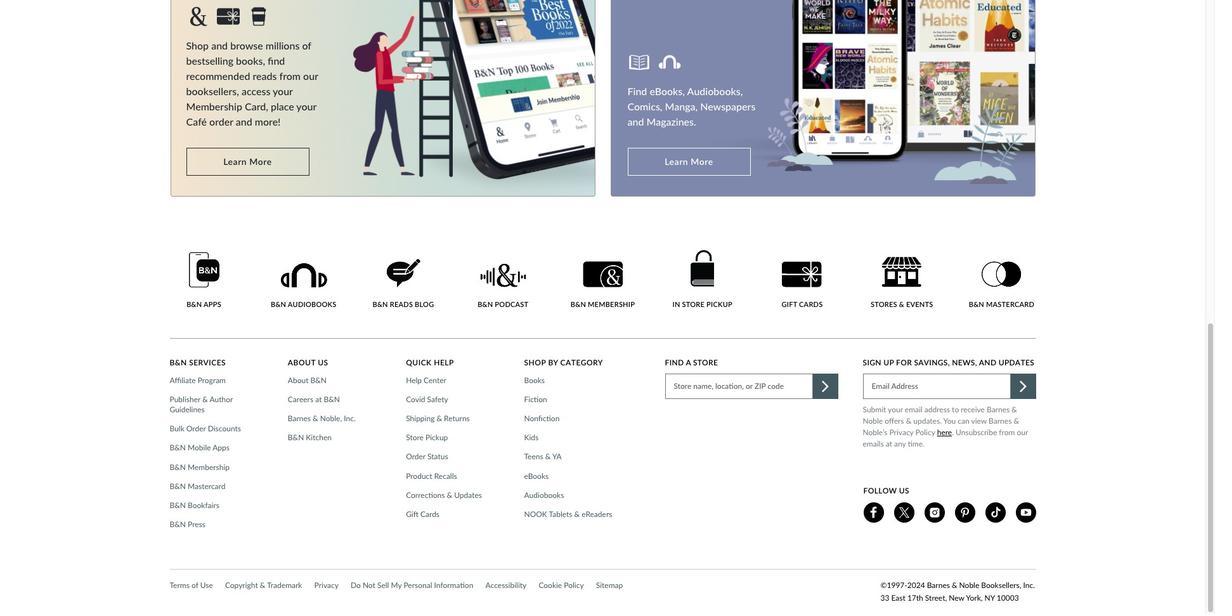 Task type: describe. For each thing, give the bounding box(es) containing it.
b&n for b&n kitchen
[[288, 433, 304, 442]]

& right receive
[[1012, 405, 1018, 414]]

author
[[210, 395, 233, 404]]

information
[[434, 580, 474, 590]]

apps
[[213, 443, 230, 453]]

b&n mastercard link
[[968, 261, 1036, 309]]

2 horizontal spatial and
[[979, 358, 997, 367]]

ny
[[985, 593, 995, 603]]

store pickup
[[406, 433, 448, 442]]

access
[[242, 85, 271, 97]]

you
[[944, 416, 956, 426]]

browse
[[230, 39, 263, 51]]

copyright &                     trademark link
[[225, 579, 302, 592]]

& left "returns"
[[437, 414, 442, 423]]

barnes inside ©1997-2024 barnes & noble booksellers, inc. 33 east 17th street, new york, ny 10003
[[927, 580, 950, 590]]

bulk order discounts
[[170, 424, 241, 433]]

learn for find ebooks, audiobooks, comics, manga, newspapers and magazines.
[[665, 156, 689, 167]]

b&n kitchen link
[[288, 433, 336, 443]]

do
[[351, 580, 361, 590]]

b&n mastercard link
[[170, 481, 229, 492]]

teens & ya link
[[524, 452, 566, 462]]

& down email
[[906, 416, 912, 426]]

b&n for b&n mastercard
[[170, 481, 186, 491]]

bookfairs
[[188, 501, 219, 510]]

ebooks
[[524, 471, 549, 481]]

sitemap link
[[596, 579, 623, 592]]

submit your email address to receive barnes & noble offers & updates. you can view barnes & noble's privacy policy
[[863, 405, 1020, 437]]

0 horizontal spatial at
[[315, 395, 322, 404]]

noble inside submit your email address to receive barnes & noble offers & updates. you can view barnes & noble's privacy policy
[[863, 416, 883, 426]]

pickup
[[707, 300, 733, 308]]

gift
[[406, 509, 419, 519]]

about b&n
[[288, 375, 327, 385]]

us
[[900, 486, 910, 495]]

membership
[[588, 300, 635, 308]]

kitchen
[[306, 433, 332, 442]]

offers
[[885, 416, 904, 426]]

and inside shop and browse millions of bestselling books, find recommended reads from our booksellers, access your membership card, place your café order and more!
[[211, 39, 228, 51]]

quick
[[406, 358, 432, 367]]

barnes down careers
[[288, 414, 311, 423]]

more for find ebooks, audiobooks, comics, manga, newspapers and magazines.
[[691, 156, 714, 167]]

& down "careers at b&n" link
[[313, 414, 318, 423]]

covid safety
[[406, 395, 448, 404]]

shop and browse millions of bestselling books, find recommended reads from our booksellers, access your membership card, place your café order and more!
[[186, 39, 318, 128]]

1 vertical spatial membership
[[188, 462, 230, 472]]

b&n for b&n bookfairs
[[170, 501, 186, 510]]

recalls
[[434, 471, 457, 481]]

inc.
[[1024, 580, 1036, 590]]

unsubscribe
[[956, 427, 998, 437]]

books link
[[524, 375, 549, 386]]

in store pickup link
[[669, 250, 737, 309]]

events
[[907, 300, 934, 308]]

help center
[[406, 375, 447, 385]]

email
[[905, 405, 923, 414]]

reads
[[253, 70, 277, 82]]

cards
[[421, 509, 440, 519]]

ebooks,
[[650, 85, 685, 97]]

podcast
[[495, 300, 529, 308]]

b&n membership
[[571, 300, 635, 308]]

fiction link
[[524, 395, 551, 405]]

shipping
[[406, 414, 435, 423]]

b&n kitchen
[[288, 433, 332, 442]]

booksellers,
[[186, 85, 239, 97]]

kids
[[524, 433, 539, 442]]

store pickup link
[[406, 433, 452, 443]]

gift cards link
[[406, 509, 444, 520]]

b&n for b&n reads blog
[[373, 300, 388, 308]]

0 horizontal spatial order
[[186, 424, 206, 433]]

about for about us
[[288, 358, 316, 367]]

b&n apps
[[187, 300, 221, 308]]

& inside "link"
[[575, 509, 580, 519]]

0 horizontal spatial your
[[273, 85, 293, 97]]

ebooks link
[[524, 471, 553, 481]]

audiobooks,
[[687, 85, 743, 97]]

services
[[189, 358, 226, 367]]

& right copyright
[[260, 580, 265, 590]]

stores & events link
[[868, 257, 937, 309]]

b&n membership link
[[170, 462, 234, 473]]

bestselling
[[186, 55, 233, 67]]

find a store
[[665, 358, 718, 367]]

store
[[682, 300, 705, 308]]

books
[[524, 375, 545, 385]]

reads
[[390, 300, 413, 308]]

mastercard
[[987, 300, 1035, 308]]

b&n audiobooks link
[[269, 263, 338, 309]]

& inside publisher & author guidelines
[[203, 395, 208, 404]]

follow us
[[864, 486, 910, 495]]

sitemap
[[596, 580, 623, 590]]

©1997-
[[881, 580, 908, 590]]

b&n for b&n services
[[170, 358, 187, 367]]

about us
[[288, 358, 328, 367]]

& left ya at the bottom left of page
[[545, 452, 551, 461]]

nook
[[524, 509, 547, 519]]

audiobooks
[[288, 300, 337, 308]]

ereaders
[[582, 509, 613, 519]]

not
[[363, 580, 376, 590]]

b&n mastercard
[[969, 300, 1035, 308]]

& left 'updates'
[[447, 490, 452, 500]]

teens & ya
[[524, 452, 562, 461]]

0 vertical spatial help
[[434, 358, 454, 367]]

b&n apps link
[[170, 251, 238, 309]]

audiobooks link
[[524, 490, 568, 501]]

33
[[881, 593, 890, 603]]

gift cards
[[782, 300, 823, 308]]

learn more link for find ebooks, audiobooks, comics, manga, newspapers and magazines.
[[628, 148, 768, 176]]

use
[[200, 580, 213, 590]]

about b&n link
[[288, 375, 331, 386]]

updates
[[999, 358, 1035, 367]]



Task type: vqa. For each thing, say whether or not it's contained in the screenshot.
leftmost (Flight
no



Task type: locate. For each thing, give the bounding box(es) containing it.
. unsubscribe from our emails at                         any time.
[[863, 427, 1028, 448]]

shipping & returns
[[406, 414, 470, 423]]

b&n for b&n mastercard
[[969, 300, 985, 308]]

your up place
[[273, 85, 293, 97]]

0 horizontal spatial of
[[192, 580, 198, 590]]

card,
[[245, 100, 268, 112]]

policy inside submit your email address to receive barnes & noble offers & updates. you can view barnes & noble's privacy policy
[[916, 427, 936, 437]]

here
[[938, 427, 952, 437]]

2 learn from the left
[[665, 156, 689, 167]]

membership inside shop and browse millions of bestselling books, find recommended reads from our booksellers, access your membership card, place your café order and more!
[[186, 100, 242, 112]]

0 horizontal spatial learn more link
[[186, 148, 328, 176]]

b&n for b&n press
[[170, 520, 186, 529]]

1 vertical spatial about
[[288, 375, 309, 385]]

1 vertical spatial store
[[406, 433, 424, 442]]

1 horizontal spatial learn more link
[[628, 148, 768, 176]]

& inside ©1997-2024 barnes & noble booksellers, inc. 33 east 17th street, new york, ny 10003
[[952, 580, 958, 590]]

safety
[[427, 395, 448, 404]]

2 vertical spatial and
[[979, 358, 997, 367]]

café
[[186, 115, 207, 128]]

stores
[[871, 300, 898, 308]]

b&n for b&n apps
[[187, 300, 202, 308]]

0 vertical spatial privacy
[[890, 427, 914, 437]]

1 learn more from the left
[[224, 156, 272, 167]]

0 horizontal spatial store
[[406, 433, 424, 442]]

from right unsubscribe
[[999, 427, 1015, 437]]

learn more link for shop and browse millions of bestselling books, find recommended reads from our booksellers, access your membership card, place your café order and more!
[[186, 148, 328, 176]]

1 horizontal spatial your
[[297, 100, 317, 112]]

audiobooks
[[524, 490, 564, 500]]

our right unsubscribe
[[1017, 427, 1028, 437]]

do                     not sell my personal information link
[[351, 579, 474, 592]]

your right place
[[297, 100, 317, 112]]

our inside shop and browse millions of bestselling books, find recommended reads from our booksellers, access your membership card, place your café order and more!
[[303, 70, 318, 82]]

1 vertical spatial find
[[665, 358, 684, 367]]

0 vertical spatial order
[[186, 424, 206, 433]]

about up about b&n
[[288, 358, 316, 367]]

b&n left audiobooks
[[271, 300, 286, 308]]

your inside submit your email address to receive barnes & noble offers & updates. you can view barnes & noble's privacy policy
[[888, 405, 903, 414]]

help down quick
[[406, 375, 422, 385]]

0 horizontal spatial find
[[628, 85, 647, 97]]

& up new
[[952, 580, 958, 590]]

noble inside ©1997-2024 barnes & noble booksellers, inc. 33 east 17th street, new york, ny 10003
[[960, 580, 980, 590]]

b&n audiobooks
[[271, 300, 337, 308]]

b&n up noble, inc.
[[324, 395, 340, 404]]

b&n left apps
[[187, 300, 202, 308]]

1 vertical spatial noble
[[960, 580, 980, 590]]

0 vertical spatial noble
[[863, 416, 883, 426]]

careers
[[288, 395, 314, 404]]

b&n left kitchen
[[288, 433, 304, 442]]

2 learn more from the left
[[665, 156, 714, 167]]

find up comics, on the top of the page
[[628, 85, 647, 97]]

b&n left reads
[[373, 300, 388, 308]]

10003
[[997, 593, 1019, 603]]

at right emails
[[886, 439, 893, 448]]

b&n left podcast
[[478, 300, 493, 308]]

careers at b&n link
[[288, 395, 344, 405]]

b&n for b&n membership
[[571, 300, 586, 308]]

barnes right view
[[989, 416, 1012, 426]]

status
[[428, 452, 448, 461]]

& left the author
[[203, 395, 208, 404]]

1 horizontal spatial of
[[302, 39, 311, 51]]

Please complete this field to find a store text field
[[665, 373, 813, 399]]

product
[[406, 471, 432, 481]]

covid safety link
[[406, 395, 452, 405]]

b&n press link
[[170, 520, 209, 530]]

0 horizontal spatial learn more
[[224, 156, 272, 167]]

policy right cookie
[[564, 580, 584, 590]]

0 horizontal spatial help
[[406, 375, 422, 385]]

gift cards
[[406, 509, 440, 519]]

noble up york,
[[960, 580, 980, 590]]

0 horizontal spatial from
[[279, 70, 301, 82]]

1 vertical spatial from
[[999, 427, 1015, 437]]

2 about from the top
[[288, 375, 309, 385]]

teens
[[524, 452, 544, 461]]

our inside the ". unsubscribe from our emails at                         any time."
[[1017, 427, 1028, 437]]

1 horizontal spatial learn more
[[665, 156, 714, 167]]

apps
[[204, 300, 221, 308]]

find inside find ebooks, audiobooks, comics, manga, newspapers and magazines.
[[628, 85, 647, 97]]

from inside shop and browse millions of bestselling books, find recommended reads from our booksellers, access your membership card, place your café order and more!
[[279, 70, 301, 82]]

0 horizontal spatial and
[[211, 39, 228, 51]]

17th
[[908, 593, 924, 603]]

follow
[[864, 486, 897, 495]]

0 horizontal spatial policy
[[564, 580, 584, 590]]

b&n left mastercard
[[969, 300, 985, 308]]

shop by category
[[524, 358, 603, 367]]

guidelines
[[170, 405, 205, 414]]

and right the news,
[[979, 358, 997, 367]]

& right view
[[1014, 416, 1020, 426]]

find
[[268, 55, 285, 67]]

barnes & noble, inc.
[[288, 414, 356, 423]]

0 vertical spatial your
[[273, 85, 293, 97]]

b&n up b&n mastercard
[[170, 462, 186, 472]]

from inside the ". unsubscribe from our emails at                         any time."
[[999, 427, 1015, 437]]

receive
[[961, 405, 985, 414]]

returns
[[444, 414, 470, 423]]

b&n for b&n podcast
[[478, 300, 493, 308]]

0 horizontal spatial our
[[303, 70, 318, 82]]

sign up for savings, news, and updates
[[863, 358, 1035, 367]]

view
[[972, 416, 987, 426]]

learn more down "magazines."
[[665, 156, 714, 167]]

membership down booksellers,
[[186, 100, 242, 112]]

1 vertical spatial your
[[297, 100, 317, 112]]

newspapers
[[701, 100, 756, 112]]

1 about from the top
[[288, 358, 316, 367]]

b&n down us
[[311, 375, 327, 385]]

b&n for b&n membership
[[170, 462, 186, 472]]

order
[[186, 424, 206, 433], [406, 452, 426, 461]]

learn more down and more!
[[224, 156, 272, 167]]

corrections
[[406, 490, 445, 500]]

barnes up street,
[[927, 580, 950, 590]]

0 horizontal spatial more
[[250, 156, 272, 167]]

learn for shop and browse millions of bestselling books, find recommended reads from our booksellers, access your membership card, place your café order and more!
[[224, 156, 247, 167]]

my
[[391, 580, 402, 590]]

2 vertical spatial your
[[888, 405, 903, 414]]

of inside shop and browse millions of bestselling books, find recommended reads from our booksellers, access your membership card, place your café order and more!
[[302, 39, 311, 51]]

order status link
[[406, 452, 452, 462]]

at right careers
[[315, 395, 322, 404]]

from
[[279, 70, 301, 82], [999, 427, 1015, 437]]

membership
[[186, 100, 242, 112], [188, 462, 230, 472]]

us
[[318, 358, 328, 367]]

learn more for find ebooks, audiobooks, comics, manga, newspapers and magazines.
[[665, 156, 714, 167]]

comics,
[[628, 100, 663, 112]]

and inside find ebooks, audiobooks, comics, manga, newspapers and magazines.
[[628, 115, 644, 128]]

1 vertical spatial policy
[[564, 580, 584, 590]]

&
[[900, 300, 905, 308], [203, 395, 208, 404], [1012, 405, 1018, 414], [313, 414, 318, 423], [437, 414, 442, 423], [906, 416, 912, 426], [1014, 416, 1020, 426], [545, 452, 551, 461], [447, 490, 452, 500], [575, 509, 580, 519], [260, 580, 265, 590], [952, 580, 958, 590]]

terms of                     use
[[170, 580, 213, 590]]

b&n reads blog link
[[369, 259, 438, 309]]

b&n
[[187, 300, 202, 308], [271, 300, 286, 308], [373, 300, 388, 308], [478, 300, 493, 308], [571, 300, 586, 308], [969, 300, 985, 308], [170, 358, 187, 367], [311, 375, 327, 385], [324, 395, 340, 404], [288, 433, 304, 442], [170, 443, 186, 453], [170, 462, 186, 472], [170, 481, 186, 491], [170, 501, 186, 510], [170, 520, 186, 529]]

learn down order
[[224, 156, 247, 167]]

cookie
[[539, 580, 562, 590]]

Please complete this field text field
[[863, 373, 1011, 399]]

privacy left do
[[314, 580, 339, 590]]

b&n podcast
[[478, 300, 529, 308]]

0 horizontal spatial privacy
[[314, 580, 339, 590]]

store inside store pickup link
[[406, 433, 424, 442]]

store down shipping
[[406, 433, 424, 442]]

& right tablets
[[575, 509, 580, 519]]

1 horizontal spatial store
[[693, 358, 718, 367]]

0 vertical spatial store
[[693, 358, 718, 367]]

publisher
[[170, 395, 201, 404]]

submit
[[863, 405, 887, 414]]

0 horizontal spatial noble
[[863, 416, 883, 426]]

and down comics, on the top of the page
[[628, 115, 644, 128]]

1 horizontal spatial noble
[[960, 580, 980, 590]]

recommended
[[186, 70, 250, 82]]

publisher & author guidelines
[[170, 395, 233, 414]]

learn more for shop and browse millions of bestselling books, find recommended reads from our booksellers, access your membership card, place your café order and more!
[[224, 156, 272, 167]]

privacy down the offers
[[890, 427, 914, 437]]

0 vertical spatial membership
[[186, 100, 242, 112]]

in store pickup
[[673, 300, 733, 308]]

affiliate program link
[[170, 375, 230, 386]]

b&n up b&n bookfairs
[[170, 481, 186, 491]]

1 horizontal spatial order
[[406, 452, 426, 461]]

your up the offers
[[888, 405, 903, 414]]

b&n for b&n audiobooks
[[271, 300, 286, 308]]

store right a on the bottom of page
[[693, 358, 718, 367]]

place
[[271, 100, 294, 112]]

& right stores
[[900, 300, 905, 308]]

help up center
[[434, 358, 454, 367]]

more down and more!
[[250, 156, 272, 167]]

b&n down the bulk
[[170, 443, 186, 453]]

cookie                     policy
[[539, 580, 584, 590]]

find left a on the bottom of page
[[665, 358, 684, 367]]

copyright
[[225, 580, 258, 590]]

blog
[[415, 300, 434, 308]]

order up product
[[406, 452, 426, 461]]

2 more from the left
[[691, 156, 714, 167]]

0 vertical spatial at
[[315, 395, 322, 404]]

barnes
[[987, 405, 1010, 414], [288, 414, 311, 423], [989, 416, 1012, 426], [927, 580, 950, 590]]

b&n left "press"
[[170, 520, 186, 529]]

nonfiction link
[[524, 414, 564, 424]]

1 learn more link from the left
[[186, 148, 328, 176]]

1 vertical spatial of
[[192, 580, 198, 590]]

0 vertical spatial of
[[302, 39, 311, 51]]

noble down submit
[[863, 416, 883, 426]]

order
[[209, 115, 233, 128]]

of right millions
[[302, 39, 311, 51]]

1 horizontal spatial policy
[[916, 427, 936, 437]]

policy inside cookie                     policy link
[[564, 580, 584, 590]]

discounts
[[208, 424, 241, 433]]

cookie                     policy link
[[539, 579, 584, 592]]

1 vertical spatial at
[[886, 439, 893, 448]]

at inside the ". unsubscribe from our emails at                         any time."
[[886, 439, 893, 448]]

and more!
[[236, 115, 281, 128]]

policy down updates.
[[916, 427, 936, 437]]

membership up mastercard
[[188, 462, 230, 472]]

more down "magazines."
[[691, 156, 714, 167]]

barnes up view
[[987, 405, 1010, 414]]

learn more link down and more!
[[186, 148, 328, 176]]

york,
[[966, 593, 983, 603]]

1 vertical spatial privacy
[[314, 580, 339, 590]]

1 horizontal spatial from
[[999, 427, 1015, 437]]

2 horizontal spatial your
[[888, 405, 903, 414]]

product recalls
[[406, 471, 457, 481]]

1 horizontal spatial privacy
[[890, 427, 914, 437]]

1 horizontal spatial learn
[[665, 156, 689, 167]]

privacy
[[890, 427, 914, 437], [314, 580, 339, 590]]

2 learn more link from the left
[[628, 148, 768, 176]]

more for shop and browse millions of bestselling books, find recommended reads from our booksellers, access your membership card, place your café order and more!
[[250, 156, 272, 167]]

1 horizontal spatial at
[[886, 439, 893, 448]]

affiliate
[[170, 375, 196, 385]]

our right reads
[[303, 70, 318, 82]]

b&n up the affiliate
[[170, 358, 187, 367]]

b&n membership
[[170, 462, 230, 472]]

can
[[958, 416, 970, 426]]

1 horizontal spatial more
[[691, 156, 714, 167]]

0 vertical spatial about
[[288, 358, 316, 367]]

order right the bulk
[[186, 424, 206, 433]]

1 horizontal spatial and
[[628, 115, 644, 128]]

corrections & updates
[[406, 490, 482, 500]]

street,
[[926, 593, 947, 603]]

find for find ebooks, audiobooks, comics, manga, newspapers and magazines.
[[628, 85, 647, 97]]

about for about b&n
[[288, 375, 309, 385]]

find for find a store
[[665, 358, 684, 367]]

1 vertical spatial help
[[406, 375, 422, 385]]

barnes & noble, inc. link
[[288, 414, 360, 424]]

personal
[[404, 580, 432, 590]]

0 vertical spatial and
[[211, 39, 228, 51]]

b&n left the membership
[[571, 300, 586, 308]]

0 vertical spatial from
[[279, 70, 301, 82]]

learn down "magazines."
[[665, 156, 689, 167]]

1 vertical spatial and
[[628, 115, 644, 128]]

1 vertical spatial our
[[1017, 427, 1028, 437]]

updates
[[454, 490, 482, 500]]

ya
[[553, 452, 562, 461]]

0 vertical spatial find
[[628, 85, 647, 97]]

for
[[897, 358, 912, 367]]

0 vertical spatial policy
[[916, 427, 936, 437]]

program
[[198, 375, 226, 385]]

and up bestselling
[[211, 39, 228, 51]]

b&n up b&n press
[[170, 501, 186, 510]]

tablets
[[549, 509, 573, 519]]

0 vertical spatial our
[[303, 70, 318, 82]]

of left use
[[192, 580, 198, 590]]

1 vertical spatial order
[[406, 452, 426, 461]]

0 horizontal spatial learn
[[224, 156, 247, 167]]

accessibility
[[486, 580, 527, 590]]

.
[[952, 427, 954, 437]]

1 horizontal spatial our
[[1017, 427, 1028, 437]]

about up careers
[[288, 375, 309, 385]]

b&n for b&n mobile apps
[[170, 443, 186, 453]]

1 learn from the left
[[224, 156, 247, 167]]

1 horizontal spatial find
[[665, 358, 684, 367]]

from down find
[[279, 70, 301, 82]]

privacy inside submit your email address to receive barnes & noble offers & updates. you can view barnes & noble's privacy policy
[[890, 427, 914, 437]]

1 more from the left
[[250, 156, 272, 167]]

learn more link down "magazines."
[[628, 148, 768, 176]]

terms of                     use link
[[170, 579, 213, 592]]

1 horizontal spatial help
[[434, 358, 454, 367]]



